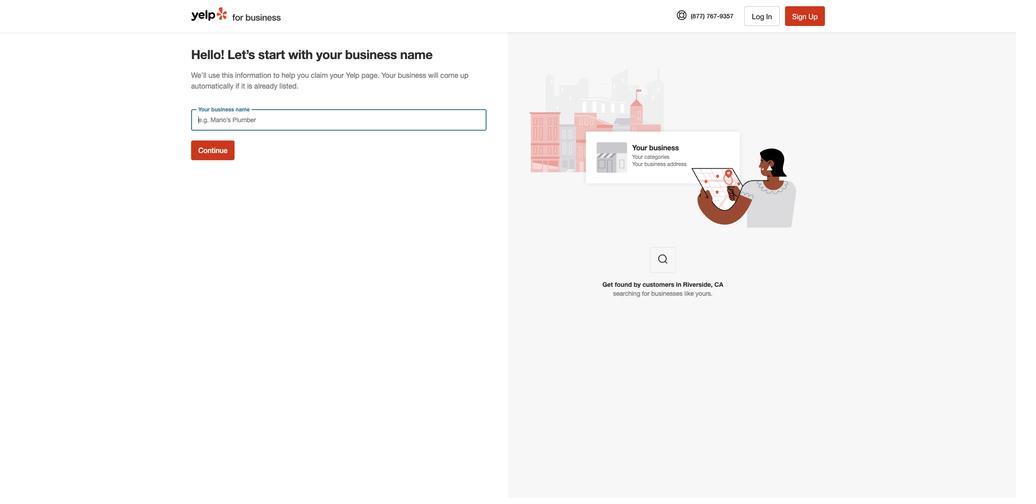 Task type: locate. For each thing, give the bounding box(es) containing it.
your
[[382, 71, 396, 79], [198, 106, 210, 113], [633, 143, 648, 152], [633, 154, 643, 160], [633, 161, 643, 167]]

name inside continue form
[[236, 106, 250, 113]]

name up will
[[400, 47, 433, 62]]

categories
[[645, 154, 670, 160]]

your up categories
[[633, 143, 648, 152]]

1 horizontal spatial for
[[642, 290, 650, 297]]

will
[[428, 71, 438, 79]]

for
[[232, 12, 243, 22], [642, 290, 650, 297]]

claim
[[311, 71, 328, 79]]

log in
[[752, 12, 772, 20]]

if
[[236, 82, 239, 90]]

sign up link
[[785, 6, 825, 26]]

1 vertical spatial your
[[330, 71, 344, 79]]

0 vertical spatial name
[[400, 47, 433, 62]]

name down it
[[236, 106, 250, 113]]

sign up
[[792, 12, 818, 20]]

0 vertical spatial for
[[232, 12, 243, 22]]

your left categories
[[633, 154, 643, 160]]

1 horizontal spatial name
[[400, 47, 433, 62]]

business
[[245, 12, 281, 22], [345, 47, 397, 62], [398, 71, 426, 79], [211, 106, 234, 113], [650, 143, 679, 152], [645, 161, 666, 167]]

(877)
[[691, 12, 705, 20]]

name
[[400, 47, 433, 62], [236, 106, 250, 113]]

ca
[[715, 281, 724, 288]]

sign
[[792, 12, 807, 20]]

business left will
[[398, 71, 426, 79]]

continue form
[[191, 106, 487, 160]]

in
[[676, 281, 682, 288]]

is
[[247, 82, 252, 90]]

business down automatically
[[211, 106, 234, 113]]

businesses
[[651, 290, 683, 297]]

0 horizontal spatial name
[[236, 106, 250, 113]]

9357
[[720, 12, 734, 20]]

your
[[316, 47, 342, 62], [330, 71, 344, 79]]

1 vertical spatial name
[[236, 106, 250, 113]]

for up let's
[[232, 12, 243, 22]]

your up claim
[[316, 47, 342, 62]]

0 horizontal spatial for
[[232, 12, 243, 22]]

(877) 767-9357 link
[[691, 12, 734, 21]]

1 vertical spatial for
[[642, 290, 650, 297]]

up
[[809, 12, 818, 20]]

we'll
[[191, 71, 206, 79]]

for business
[[232, 12, 281, 22]]

found
[[615, 281, 632, 288]]

information
[[235, 71, 271, 79]]

for inside get found by customers in riverside, ca searching for businesses like yours.
[[642, 290, 650, 297]]

your business your categories your business address
[[633, 143, 687, 167]]

your left address
[[633, 161, 643, 167]]

your down automatically
[[198, 106, 210, 113]]

business up categories
[[650, 143, 679, 152]]

for down customers
[[642, 290, 650, 297]]

with
[[288, 47, 313, 62]]

already
[[254, 82, 278, 90]]

your right page.
[[382, 71, 396, 79]]

start
[[258, 47, 285, 62]]

your left 'yelp'
[[330, 71, 344, 79]]

automatically
[[191, 82, 234, 90]]

we'll use this information to help you claim your yelp page. your business will come up automatically if it is already listed.
[[191, 71, 469, 90]]

business down categories
[[645, 161, 666, 167]]

riverside,
[[683, 281, 713, 288]]

business inside continue form
[[211, 106, 234, 113]]

get
[[603, 281, 613, 288]]



Task type: vqa. For each thing, say whether or not it's contained in the screenshot.
2nd the My
no



Task type: describe. For each thing, give the bounding box(es) containing it.
log in link
[[744, 6, 780, 26]]

address
[[668, 161, 687, 167]]

0 vertical spatial your
[[316, 47, 342, 62]]

continue
[[198, 146, 227, 154]]

your business name
[[198, 106, 250, 113]]

help
[[282, 71, 295, 79]]

to
[[273, 71, 280, 79]]

yelp
[[346, 71, 360, 79]]

you
[[297, 71, 309, 79]]

hello! let's start with your business name
[[191, 47, 433, 62]]

it
[[241, 82, 245, 90]]

767-
[[707, 12, 720, 20]]

your inside continue form
[[198, 106, 210, 113]]

hello!
[[191, 47, 224, 62]]

up
[[460, 71, 469, 79]]

come
[[440, 71, 458, 79]]

by
[[634, 281, 641, 288]]

your inside we'll use this information to help you claim your yelp page. your business will come up automatically if it is already listed.
[[330, 71, 344, 79]]

continue button
[[191, 141, 235, 160]]

your inside we'll use this information to help you claim your yelp page. your business will come up automatically if it is already listed.
[[382, 71, 396, 79]]

page.
[[362, 71, 380, 79]]

customers
[[643, 281, 674, 288]]

use
[[208, 71, 220, 79]]

log
[[752, 12, 764, 20]]

24 support outline v2 image
[[677, 10, 687, 21]]

business inside we'll use this information to help you claim your yelp page. your business will come up automatically if it is already listed.
[[398, 71, 426, 79]]

let's
[[228, 47, 255, 62]]

listed.
[[280, 82, 299, 90]]

yours.
[[696, 290, 713, 297]]

24 search v2 image
[[658, 254, 668, 265]]

(877) 767-9357
[[691, 12, 734, 20]]

get found by customers in riverside, ca searching for businesses like yours.
[[603, 281, 724, 297]]

this
[[222, 71, 233, 79]]

like
[[685, 290, 694, 297]]

business up page.
[[345, 47, 397, 62]]

business up start on the left of page
[[245, 12, 281, 22]]

searching
[[613, 290, 640, 297]]

e.g. Mario's Plumber text field
[[191, 109, 487, 131]]

in
[[766, 12, 772, 20]]



